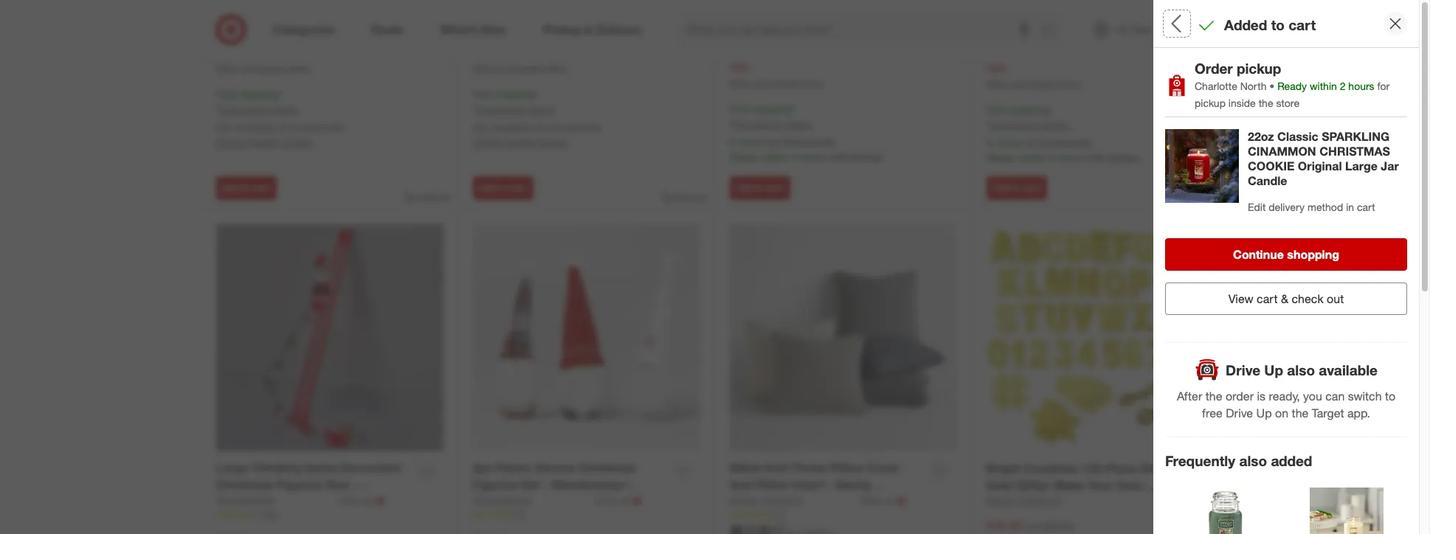 Task type: locate. For each thing, give the bounding box(es) containing it.
sale for $21.00
[[987, 61, 1007, 74]]

sale inside $45.50 reg $65.00 sale when purchased online
[[730, 61, 750, 73]]

edit left your
[[1167, 79, 1185, 91]]

up
[[1358, 167, 1368, 178], [1358, 481, 1368, 493]]

only up 255 link on the right top
[[854, 8, 875, 20]]

free shipping * * exclusions apply. in stock at  huntersville ready within 2 hours with pickup for $21.00
[[987, 103, 1140, 164]]

0 horizontal spatial wondershop™
[[216, 495, 293, 510]]

add for 65 link
[[480, 183, 496, 194]]

stock inside charlotte north 5 miles next closest in stock
[[1278, 178, 1299, 189]]

add for 13 link
[[223, 183, 239, 194]]

cameron down and
[[730, 495, 781, 510]]

miles left next
[[1186, 177, 1211, 189]]

up up "ready," on the right bottom of page
[[1265, 361, 1284, 378]]

pick up here down christmas
[[1337, 167, 1390, 178]]

becky cameron
[[730, 495, 804, 507]]

0 vertical spatial becky
[[837, 478, 871, 493]]

1 pick up here button from the top
[[1330, 161, 1396, 185]]

5
[[1178, 177, 1183, 189], [1066, 512, 1072, 527]]

pickup inside the in stock - only 3 left ready within 2 hours for pickup inside the store
[[1293, 222, 1324, 234]]

1 horizontal spatial nearby
[[506, 136, 537, 148]]

- inside 3pc fabric gnome christmas figurine set - wondershop™ white/red
[[544, 478, 549, 493]]

also up "ready," on the right bottom of page
[[1288, 361, 1316, 378]]

3 for north
[[1246, 207, 1252, 220]]

online down the $65.00
[[800, 78, 824, 90]]

original
[[1299, 159, 1343, 174]]

stock inside in stock - only 2 left ready within 2 hours for pickup inside the store
[[1189, 364, 1214, 377]]

2 3 from the top
[[1246, 521, 1252, 534]]

charlotte inside ne charlotte 11 miles
[[1201, 470, 1264, 487]]

1 vertical spatial christmas
[[216, 478, 274, 493]]

0 horizontal spatial check nearby stores button
[[216, 135, 312, 150]]

for inside for pickup inside the store
[[1378, 80, 1391, 92]]

available down $15.49 when purchased online at the top
[[235, 121, 276, 134]]

0 vertical spatial only
[[1224, 207, 1243, 220]]

candle
[[252, 8, 285, 20], [1249, 174, 1288, 189]]

online inside the $21.00 reg $30.00 sale when purchased online
[[1057, 79, 1081, 90]]

up for ne charlotte
[[1358, 481, 1368, 493]]

check nearby stores button for $15.49
[[216, 135, 312, 150]]

1 vertical spatial pick
[[1337, 481, 1355, 493]]

•
[[1270, 80, 1275, 92]]

miles inside kannapolis 10 miles
[[1192, 334, 1216, 346]]

bright for bright creations 130-piece diy gold glitter make your own banner kit with letters, numbers, and symbols, 5 inch letters
[[987, 462, 1021, 477]]

1 here from the top
[[1371, 167, 1390, 178]]

1 horizontal spatial check
[[473, 136, 503, 148]]

1 figurine from the left
[[277, 478, 323, 493]]

stitch knit throw pillow cover and pillow insert - becky cameron
[[730, 461, 900, 510]]

search button
[[1035, 13, 1071, 49]]

christmas up '9' link
[[579, 461, 637, 476]]

0 horizontal spatial edit
[[1167, 79, 1185, 91]]

kit
[[1031, 495, 1046, 510]]

up inside the after the order is ready, you can switch to free drive up on the target app.
[[1257, 406, 1273, 421]]

- inside large climbing santa decorative christmas figurine red - wondershop™
[[352, 478, 356, 493]]

wondershop link for '9' link
[[473, 494, 594, 509]]

- right the insert
[[829, 478, 833, 493]]

available for $16.89
[[492, 121, 532, 134]]

reg down "255"
[[768, 45, 783, 58]]

1 horizontal spatial becky
[[837, 478, 871, 493]]

charlotte for charlotte north • ready within 2 hours
[[1195, 80, 1238, 92]]

free shipping * * exclusions apply. not available at huntersville check nearby stores for $15.49
[[216, 88, 344, 148]]

1 vertical spatial north
[[1245, 156, 1283, 173]]

1 vertical spatial creations
[[1018, 495, 1062, 508]]

online down $30.00
[[1057, 79, 1081, 90]]

3pc fabric gnome christmas figurine set - wondershop™ white/red image
[[473, 224, 700, 452], [473, 224, 700, 452]]

1 horizontal spatial in
[[1347, 201, 1355, 214]]

2 vertical spatial only
[[1224, 521, 1243, 534]]

reg inside the $21.00 reg $30.00 sale when purchased online
[[1025, 46, 1040, 59]]

candle up delivery
[[1249, 174, 1288, 189]]

0 vertical spatial 3
[[1246, 207, 1252, 220]]

0 vertical spatial drive
[[1227, 361, 1261, 378]]

edit inside button
[[1167, 79, 1185, 91]]

only right search button
[[1111, 8, 1132, 21]]

22oz classic sparkling cinammon christmas cookie original large jar candle image
[[1166, 130, 1240, 203]]

edit for edit delivery method in cart
[[1249, 201, 1267, 214]]

2 add from the left
[[480, 183, 496, 194]]

within
[[1311, 80, 1338, 92], [1269, 121, 1297, 134], [762, 151, 789, 163], [1019, 151, 1046, 164], [1210, 222, 1237, 234], [1210, 379, 1237, 391]]

wondershop™ inside 3pc fabric gnome christmas figurine set - wondershop™ white/red
[[552, 478, 629, 493]]

ready inside the in stock - only 3 left ready within 2 hours for pickup inside the store
[[1178, 222, 1207, 234]]

christmas down climbing
[[216, 478, 274, 493]]

2 add to cart from the left
[[480, 183, 527, 194]]

add for 255 link on the right top
[[737, 183, 753, 194]]

2
[[1341, 80, 1346, 92], [792, 151, 798, 163], [1049, 151, 1055, 164], [1240, 222, 1246, 234], [1246, 364, 1252, 377], [1240, 379, 1246, 391]]

charlotte down frequently also added
[[1201, 470, 1264, 487]]

$45.50 reg $65.00 sale when purchased online
[[730, 44, 824, 90]]

2 vertical spatial store
[[1178, 394, 1201, 406]]

inside up the target
[[1327, 379, 1354, 391]]

0 horizontal spatial check
[[216, 136, 246, 148]]

2 drive from the top
[[1227, 406, 1254, 421]]

0 vertical spatial charlotte
[[1195, 80, 1238, 92]]

only down ne charlotte 11 miles
[[1224, 521, 1243, 534]]

1 3 from the top
[[1246, 207, 1252, 220]]

4 add from the left
[[993, 183, 1010, 194]]

1 horizontal spatial figurine
[[473, 478, 519, 493]]

1 pick from the top
[[1337, 167, 1355, 178]]

1 vertical spatial also
[[1240, 453, 1268, 470]]

0 vertical spatial pick
[[1337, 167, 1355, 178]]

reg
[[768, 45, 783, 58], [1025, 46, 1040, 59], [1025, 521, 1040, 533]]

2 check nearby stores button from the left
[[473, 135, 569, 150]]

you right "near"
[[1222, 106, 1240, 119]]

2 vertical spatial inside
[[1327, 379, 1354, 391]]

1 vertical spatial store
[[1178, 237, 1201, 249]]

1 up the $21.00 reg $30.00 sale when purchased online
[[1033, 23, 1038, 34]]

0 vertical spatial 5
[[1178, 177, 1183, 189]]

0 horizontal spatial not
[[216, 121, 233, 134]]

2 vertical spatial left
[[1255, 521, 1269, 534]]

- down kannapolis 10 miles
[[1217, 364, 1221, 377]]

1 vertical spatial candle
[[1249, 174, 1288, 189]]

pick up here button down christmas
[[1330, 161, 1396, 185]]

1 horizontal spatial christmas
[[579, 461, 637, 476]]

2 add to cart button from the left
[[473, 177, 534, 200]]

1 horizontal spatial available
[[492, 121, 532, 134]]

creations for bright creations 130-piece diy gold glitter make your own banner kit with letters, numbers, and symbols, 5 inch letters
[[1025, 462, 1079, 477]]

0 horizontal spatial pillow
[[755, 478, 789, 493]]

shipping down the $21.00 reg $30.00 sale when purchased online
[[1010, 103, 1050, 116]]

drive
[[1227, 361, 1261, 378], [1227, 406, 1254, 421]]

creations inside 'bright creations 130-piece diy gold glitter make your own banner kit with letters, numbers, and symbols, 5 inch letters'
[[1025, 462, 1079, 477]]

wondershop link for 1 link over $30.00
[[987, 8, 1108, 22]]

2 vertical spatial charlotte
[[1201, 470, 1264, 487]]

1 horizontal spatial not
[[473, 121, 490, 134]]

2 figurine from the left
[[473, 478, 519, 493]]

store inside the in stock - only 3 left ready within 2 hours for pickup inside the store
[[1178, 237, 1201, 249]]

0 vertical spatial in
[[1268, 178, 1275, 189]]

1 only from the top
[[1224, 207, 1243, 220]]

only down next
[[1224, 207, 1243, 220]]

22oz classic sparkling cinammon christmas cookie original large jar candle
[[1249, 130, 1400, 189]]

2 only from the top
[[1224, 364, 1243, 377]]

bright creations 130-piece diy gold glitter make your own banner kit with letters, numbers, and symbols, 5 inch letters link
[[987, 461, 1180, 527]]

5 inside 'bright creations 130-piece diy gold glitter make your own banner kit with letters, numbers, and symbols, 5 inch letters'
[[1066, 512, 1072, 527]]

pick up here
[[1337, 167, 1390, 178], [1337, 481, 1390, 493]]

only
[[1224, 207, 1243, 220], [1224, 364, 1243, 377], [1224, 521, 1243, 534]]

ready inside in stock - only 2 left ready within 2 hours for pickup inside the store
[[1178, 379, 1207, 391]]

figurine inside 3pc fabric gnome christmas figurine set - wondershop™ white/red
[[473, 478, 519, 493]]

app.
[[1348, 406, 1371, 421]]

1 horizontal spatial with
[[1050, 495, 1074, 510]]

sale inside the $21.00 reg $30.00 sale when purchased online
[[987, 61, 1007, 74]]

left for kannapolis
[[1255, 364, 1269, 377]]

wondershop link
[[730, 7, 851, 22], [987, 8, 1108, 22], [216, 494, 337, 509], [473, 494, 594, 509]]

$16.99
[[987, 519, 1022, 534]]

purchased inside $15.49 when purchased online
[[241, 64, 284, 75]]

apply. for exclusions apply. link below $16.89 when purchased online
[[529, 103, 557, 116]]

online inside $16.89 when purchased online
[[543, 64, 567, 75]]

sale down $45.50
[[730, 61, 750, 73]]

apply. for exclusions apply. link underneath $15.49 when purchased online at the top
[[272, 103, 300, 116]]

add to cart button for 65 link
[[473, 177, 534, 200]]

candle inside "link"
[[252, 8, 285, 20]]

letters,
[[1077, 495, 1120, 510]]

large inside large climbing santa decorative christmas figurine red - wondershop™
[[216, 461, 248, 476]]

0 horizontal spatial christmas
[[216, 478, 274, 493]]

creations up glitter
[[1025, 462, 1079, 477]]

2 bright from the top
[[987, 495, 1015, 508]]

only inside the in stock - only 3 left ready within 2 hours for pickup inside the store
[[1224, 207, 1243, 220]]

add to cart button for 255 link on the right top
[[730, 177, 791, 200]]

0 vertical spatial store
[[1277, 96, 1300, 109]]

only up '9' link
[[597, 495, 618, 507]]

bright for bright creations
[[987, 495, 1015, 508]]

the down the edit delivery method in cart
[[1357, 222, 1372, 234]]

0 vertical spatial up
[[1265, 361, 1284, 378]]

miles right the 10
[[1192, 334, 1216, 346]]

edit for edit your location
[[1167, 79, 1185, 91]]

2 horizontal spatial with
[[1087, 151, 1106, 164]]

drive up order
[[1227, 361, 1261, 378]]

you
[[1222, 106, 1240, 119], [1304, 389, 1323, 404]]

to for 65 link's "add to cart" button
[[499, 183, 507, 194]]

in inside the in stock - only 3 left ready within 2 hours for pickup inside the store
[[1178, 207, 1186, 220]]

1 free shipping * * exclusions apply. not available at huntersville check nearby stores from the left
[[216, 88, 344, 148]]

wondershop™ down climbing
[[216, 495, 293, 510]]

left down ne charlotte 11 miles
[[1255, 521, 1269, 534]]

check
[[1166, 13, 1218, 34], [216, 136, 246, 148], [473, 136, 503, 148]]

0 horizontal spatial you
[[1222, 106, 1240, 119]]

2 not from the left
[[473, 121, 490, 134]]

when down $16.89
[[473, 64, 496, 75]]

1 vertical spatial 5
[[1066, 512, 1072, 527]]

1 vertical spatial drive
[[1227, 406, 1254, 421]]

$15.49
[[216, 44, 251, 59]]

1 vertical spatial charlotte
[[1178, 156, 1241, 173]]

0 vertical spatial left
[[1255, 207, 1269, 220]]

north inside charlotte north 5 miles next closest in stock
[[1245, 156, 1283, 173]]

free
[[1203, 406, 1223, 421]]

miles right 11
[[1192, 491, 1216, 504]]

0 vertical spatial christmas
[[579, 461, 637, 476]]

1 vertical spatial bright
[[987, 495, 1015, 508]]

*
[[279, 88, 282, 100], [536, 88, 539, 100], [793, 103, 796, 115], [216, 103, 220, 116], [473, 103, 477, 116], [1050, 103, 1053, 116], [730, 118, 734, 131], [987, 119, 990, 131]]

1 horizontal spatial 5
[[1178, 177, 1183, 189]]

make
[[1055, 479, 1085, 493]]

check inside check stores dialog
[[1166, 13, 1218, 34]]

inside down location
[[1229, 96, 1257, 109]]

only inside in stock - only 2 left ready within 2 hours for pickup inside the store
[[1224, 364, 1243, 377]]

1 vertical spatial left
[[1255, 364, 1269, 377]]

sale
[[730, 61, 750, 73], [987, 61, 1007, 74]]

exclusions down $15.49 when purchased online at the top
[[220, 103, 269, 116]]

edit your location
[[1167, 79, 1247, 91]]

1 horizontal spatial large
[[1346, 159, 1378, 174]]

0 horizontal spatial in
[[1268, 178, 1275, 189]]

store inside for pickup inside the store
[[1277, 96, 1300, 109]]

store inside in stock - only 2 left ready within 2 hours for pickup inside the store
[[1178, 394, 1201, 406]]

255
[[776, 22, 790, 33]]

2 cameron from the left
[[762, 495, 804, 507]]

the for after the order is ready, you can switch to free drive up on the target app.
[[1293, 406, 1309, 421]]

in stock - only 2 left ready within 2 hours for pickup inside the store
[[1178, 364, 1372, 406]]

5 left inch
[[1066, 512, 1072, 527]]

charlotte inside charlotte north 5 miles next closest in stock
[[1178, 156, 1241, 173]]

continue
[[1234, 248, 1285, 262]]

bright inside 'bright creations 130-piece diy gold glitter make your own banner kit with letters, numbers, and symbols, 5 inch letters'
[[987, 462, 1021, 477]]

drive down order
[[1227, 406, 1254, 421]]

christmas inside large climbing santa decorative christmas figurine red - wondershop™
[[216, 478, 274, 493]]

yankee
[[216, 8, 249, 20]]

purchased down $16.89
[[498, 64, 541, 75]]

kannapolis
[[1178, 313, 1253, 330]]

1 vertical spatial here
[[1371, 481, 1390, 493]]

in right the method
[[1347, 201, 1355, 214]]

in down cookie
[[1268, 178, 1275, 189]]

left left delivery
[[1255, 207, 1269, 220]]

1 not from the left
[[216, 121, 233, 134]]

reg left $30.00
[[1025, 46, 1040, 59]]

within inside more near you show in-stock stores within 50 miles
[[1269, 121, 1297, 134]]

sponsored for $16.89
[[662, 192, 706, 203]]

1 horizontal spatial free shipping * * exclusions apply. not available at huntersville check nearby stores
[[473, 88, 601, 148]]

available for $15.49
[[235, 121, 276, 134]]

0 horizontal spatial 1
[[1033, 23, 1038, 34]]

1 horizontal spatial check nearby stores button
[[473, 135, 569, 150]]

1 vertical spatial only
[[1224, 364, 1243, 377]]

143
[[262, 510, 277, 521]]

only for 143 link
[[340, 495, 361, 507]]

available
[[235, 121, 276, 134], [492, 121, 532, 134], [1320, 361, 1378, 378]]

stock
[[1210, 121, 1235, 134], [741, 136, 766, 148], [998, 137, 1023, 149], [1278, 178, 1299, 189], [1189, 207, 1214, 220], [1189, 364, 1214, 377], [1189, 521, 1214, 534]]

- down ne charlotte 11 miles
[[1217, 521, 1221, 534]]

22oz balsam/cedar original large jar candle image
[[1190, 488, 1263, 535]]

2 pick up here button from the top
[[1330, 476, 1396, 499]]

1 vertical spatial for
[[1278, 222, 1290, 234]]

2 here from the top
[[1371, 481, 1390, 493]]

added
[[1272, 453, 1313, 470]]

view cart & check out link
[[1166, 283, 1408, 316]]

drive inside the after the order is ready, you can switch to free drive up on the target app.
[[1227, 406, 1254, 421]]

reg inside $45.50 reg $65.00 sale when purchased online
[[768, 45, 783, 58]]

1 horizontal spatial 1
[[1207, 16, 1212, 24]]

wondershop™ up '9' link
[[552, 478, 629, 493]]

1 horizontal spatial sponsored
[[662, 192, 706, 203]]

0 horizontal spatial becky
[[730, 495, 759, 507]]

nearby for $16.89
[[506, 136, 537, 148]]

free down '$15.49'
[[216, 88, 236, 100]]

1 vertical spatial pillow
[[755, 478, 789, 493]]

the up the free
[[1206, 389, 1223, 404]]

large climbing santa decorative christmas figurine red - wondershop™ image
[[216, 224, 443, 452], [216, 224, 443, 452]]

0 vertical spatial pick up here button
[[1330, 161, 1396, 185]]

0 vertical spatial north
[[1241, 80, 1267, 92]]

dialog
[[1154, 0, 1431, 535]]

the right the on
[[1293, 406, 1309, 421]]

when inside $16.89 when purchased online
[[473, 64, 496, 75]]

pick up here button for charlotte
[[1330, 476, 1396, 499]]

2 horizontal spatial check
[[1166, 13, 1218, 34]]

shipping down $16.89 when purchased online
[[496, 88, 536, 100]]

1 add to cart from the left
[[223, 183, 270, 194]]

1 up from the top
[[1358, 167, 1368, 178]]

available up can
[[1320, 361, 1378, 378]]

$65.00
[[786, 45, 817, 58]]

0 vertical spatial for
[[1378, 80, 1391, 92]]

3 add to cart button from the left
[[730, 177, 791, 200]]

2 pick up here from the top
[[1337, 481, 1390, 493]]

pick for north
[[1337, 167, 1355, 178]]

exclusions
[[220, 103, 269, 116], [477, 103, 526, 116], [734, 118, 783, 131], [990, 119, 1040, 131]]

0 horizontal spatial candle
[[252, 8, 285, 20]]

0 vertical spatial wondershop™
[[552, 478, 629, 493]]

1 vertical spatial becky
[[730, 495, 759, 507]]

0 vertical spatial creations
[[1025, 462, 1079, 477]]

4 add to cart button from the left
[[987, 177, 1048, 200]]

3 down ne charlotte 11 miles
[[1246, 521, 1252, 534]]

stitch knit throw pillow cover and pillow insert - becky cameron image
[[730, 224, 957, 452], [730, 224, 957, 452]]

pickup inside in stock - only 2 left ready within 2 hours for pickup inside the store
[[1293, 379, 1324, 391]]

1 bright from the top
[[987, 462, 1021, 477]]

the inside the in stock - only 3 left ready within 2 hours for pickup inside the store
[[1357, 222, 1372, 234]]

free shipping * * exclusions apply. not available at huntersville check nearby stores down $16.89 when purchased online
[[473, 88, 601, 148]]

3pc
[[473, 461, 494, 476]]

2 left from the top
[[1255, 364, 1269, 377]]

0 horizontal spatial nearby
[[249, 136, 280, 148]]

2 horizontal spatial available
[[1320, 361, 1378, 378]]

shipping
[[239, 88, 279, 100], [496, 88, 536, 100], [753, 103, 793, 115], [1010, 103, 1050, 116]]

new at ¬
[[862, 494, 907, 509]]

only for '9' link
[[597, 495, 618, 507]]

at inside new at ¬
[[885, 495, 894, 507]]

for up sparkling
[[1378, 80, 1391, 92]]

also
[[1288, 361, 1316, 378], [1240, 453, 1268, 470]]

throw
[[792, 461, 827, 476]]

bright down gold
[[987, 495, 1015, 508]]

0 horizontal spatial sale
[[730, 61, 750, 73]]

1 vertical spatial in
[[1347, 201, 1355, 214]]

yankee candle
[[216, 8, 285, 20]]

free shipping * * exclusions apply. in stock at  huntersville ready within 2 hours with pickup for $45.50
[[730, 103, 883, 163]]

charlotte down order
[[1195, 80, 1238, 92]]

check nearby stores button
[[216, 135, 312, 150], [473, 135, 569, 150]]

with
[[830, 151, 849, 163], [1087, 151, 1106, 164], [1050, 495, 1074, 510]]

store down charlotte north • ready within 2 hours
[[1277, 96, 1300, 109]]

exclusions down $16.89 when purchased online
[[477, 103, 526, 116]]

3 inside the in stock - only 3 left ready within 2 hours for pickup inside the store
[[1246, 207, 1252, 220]]

charlotte
[[1195, 80, 1238, 92], [1178, 156, 1241, 173], [1201, 470, 1264, 487]]

purchased inside $45.50 reg $65.00 sale when purchased online
[[755, 78, 798, 90]]

store left order
[[1178, 394, 1201, 406]]

- right red
[[352, 478, 356, 493]]

2 pick from the top
[[1337, 481, 1355, 493]]

3 left from the top
[[1255, 521, 1269, 534]]

the up app. on the bottom right
[[1357, 379, 1372, 391]]

location
[[1210, 79, 1247, 91]]

wondershop™
[[552, 478, 629, 493], [216, 495, 293, 510]]

huntersville for exclusions apply. link below the $21.00 reg $30.00 sale when purchased online
[[1038, 137, 1092, 149]]

miles right 50
[[1314, 121, 1338, 134]]

available down $16.89 when purchased online
[[492, 121, 532, 134]]

0 vertical spatial pillow
[[831, 461, 864, 476]]

130-
[[1082, 462, 1107, 477]]

inside down the method
[[1327, 222, 1354, 234]]

0 vertical spatial candle
[[252, 8, 285, 20]]

3 only from the top
[[1224, 521, 1243, 534]]

becky up new in the right of the page
[[837, 478, 871, 493]]

up down app. on the bottom right
[[1358, 481, 1368, 493]]

wondershop link down set
[[473, 494, 594, 509]]

only for charlotte
[[1224, 207, 1243, 220]]

more near you show in-stock stores within 50 miles
[[1169, 106, 1338, 134]]

inside inside for pickup inside the store
[[1229, 96, 1257, 109]]

figurine down santa
[[277, 478, 323, 493]]

purchased
[[241, 64, 284, 75], [498, 64, 541, 75], [755, 78, 798, 90], [1012, 79, 1054, 90]]

wondershop up $21.00 in the right top of the page
[[987, 8, 1046, 21]]

when down '$15.49'
[[216, 64, 239, 75]]

apply. down $15.49 when purchased online at the top
[[272, 103, 300, 116]]

2 sponsored from the left
[[662, 192, 706, 203]]

left up is
[[1255, 364, 1269, 377]]

sale down $21.00 in the right top of the page
[[987, 61, 1007, 74]]

bright creations 130-piece diy gold glitter make your own banner kit with letters, numbers, and symbols, 5 inch letters image
[[987, 224, 1215, 453], [987, 224, 1215, 453]]

$15.49 when purchased online
[[216, 44, 310, 75]]

nearby for $15.49
[[249, 136, 280, 148]]

1 left from the top
[[1255, 207, 1269, 220]]

north for charlotte north 5 miles next closest in stock
[[1245, 156, 1283, 173]]

north up closest
[[1245, 156, 1283, 173]]

¬ for stitch knit throw pillow cover and pillow insert - becky cameron
[[897, 494, 907, 509]]

0 horizontal spatial sponsored
[[405, 192, 449, 203]]

2 nearby from the left
[[506, 136, 537, 148]]

north left "•"
[[1241, 80, 1267, 92]]

apply.
[[272, 103, 300, 116], [529, 103, 557, 116], [786, 118, 814, 131], [1043, 119, 1070, 131]]

0 vertical spatial you
[[1222, 106, 1240, 119]]

knit
[[766, 461, 789, 476]]

10pm
[[1228, 266, 1255, 279]]

&
[[1282, 292, 1289, 307]]

within inside in stock - only 2 left ready within 2 hours for pickup inside the store
[[1210, 379, 1237, 391]]

1 horizontal spatial sale
[[987, 61, 1007, 74]]

only at ¬ for 143 link
[[340, 494, 385, 509]]

for inside in stock - only 2 left ready within 2 hours for pickup inside the store
[[1278, 379, 1290, 391]]

purchased inside the $21.00 reg $30.00 sale when purchased online
[[1012, 79, 1054, 90]]

0 vertical spatial bright
[[987, 462, 1021, 477]]

add to cart button for 13 link
[[216, 177, 277, 200]]

1 horizontal spatial wondershop™
[[552, 478, 629, 493]]

more
[[1169, 106, 1194, 119]]

apply. down $45.50 reg $65.00 sale when purchased online
[[786, 118, 814, 131]]

- right set
[[544, 478, 549, 493]]

only at ¬ for 1 link over $30.00
[[1111, 8, 1156, 22]]

bright up gold
[[987, 462, 1021, 477]]

2 free shipping * * exclusions apply. not available at huntersville check nearby stores from the left
[[473, 88, 601, 148]]

only up order
[[1224, 364, 1243, 377]]

5 left next
[[1178, 177, 1183, 189]]

0 horizontal spatial large
[[216, 461, 248, 476]]

cameron up 27 at bottom
[[762, 495, 804, 507]]

becky down and
[[730, 495, 759, 507]]

- inside the in stock - only 3 left ready within 2 hours for pickup inside the store
[[1217, 207, 1221, 220]]

1 add from the left
[[223, 183, 239, 194]]

not for $15.49
[[216, 121, 233, 134]]

free shipping * * exclusions apply. not available at huntersville check nearby stores
[[216, 88, 344, 148], [473, 88, 601, 148]]

charlotte for charlotte north 5 miles next closest in stock
[[1178, 156, 1241, 173]]

1 pick up here from the top
[[1337, 167, 1390, 178]]

1 vertical spatial pick up here button
[[1330, 476, 1396, 499]]

2 up from the top
[[1358, 481, 1368, 493]]

sale for $45.50
[[730, 61, 750, 73]]

left for charlotte north
[[1255, 207, 1269, 220]]

1 vertical spatial edit
[[1249, 201, 1267, 214]]

the for in stock - only 2 left ready within 2 hours for pickup inside the store
[[1357, 379, 1372, 391]]

0 vertical spatial also
[[1288, 361, 1316, 378]]

0 vertical spatial large
[[1346, 159, 1378, 174]]

1 horizontal spatial edit
[[1249, 201, 1267, 214]]

miles inside more near you show in-stock stores within 50 miles
[[1314, 121, 1338, 134]]

cameron
[[730, 495, 781, 510], [762, 495, 804, 507]]

shipping down $45.50 reg $65.00 sale when purchased online
[[753, 103, 793, 115]]

stores inside more near you show in-stock stores within 50 miles
[[1238, 121, 1266, 134]]

1 horizontal spatial free shipping * * exclusions apply. in stock at  huntersville ready within 2 hours with pickup
[[987, 103, 1140, 164]]

1 nearby from the left
[[249, 136, 280, 148]]

1 add to cart button from the left
[[216, 177, 277, 200]]

0 horizontal spatial figurine
[[277, 478, 323, 493]]

online down 65 link
[[543, 64, 567, 75]]

creations down glitter
[[1018, 495, 1062, 508]]

miles
[[1314, 121, 1338, 134], [1186, 177, 1211, 189], [1192, 334, 1216, 346], [1192, 491, 1216, 504]]

purchased down the $65.00
[[755, 78, 798, 90]]

10
[[1178, 334, 1189, 346]]

the down "•"
[[1259, 96, 1274, 109]]

left inside in stock - only 2 left ready within 2 hours for pickup inside the store
[[1255, 364, 1269, 377]]

2 vertical spatial for
[[1278, 379, 1290, 391]]

3 add from the left
[[737, 183, 753, 194]]

inside inside in stock - only 2 left ready within 2 hours for pickup inside the store
[[1327, 379, 1354, 391]]

purchased down $30.00
[[1012, 79, 1054, 90]]

huntersville for exclusions apply. link below $45.50 reg $65.00 sale when purchased online
[[781, 136, 835, 148]]

for inside the in stock - only 3 left ready within 2 hours for pickup inside the store
[[1278, 222, 1290, 234]]

inside inside the in stock - only 3 left ready within 2 hours for pickup inside the store
[[1327, 222, 1354, 234]]

the inside in stock - only 2 left ready within 2 hours for pickup inside the store
[[1357, 379, 1372, 391]]

the for in stock - only 3 left ready within 2 hours for pickup inside the store
[[1357, 222, 1372, 234]]

when down $21.00 in the right top of the page
[[987, 79, 1010, 90]]

1 vertical spatial large
[[216, 461, 248, 476]]

0 horizontal spatial available
[[235, 121, 276, 134]]

out
[[1328, 292, 1345, 307]]

large inside 22oz classic sparkling cinammon christmas cookie original large jar candle
[[1346, 159, 1378, 174]]

0 horizontal spatial free shipping * * exclusions apply. not available at huntersville check nearby stores
[[216, 88, 344, 148]]

1 cameron from the left
[[730, 495, 781, 510]]

free shipping * * exclusions apply. not available at huntersville check nearby stores for $16.89
[[473, 88, 601, 148]]

stock inside the in stock - only 3 left ready within 2 hours for pickup inside the store
[[1189, 207, 1214, 220]]

is
[[1258, 389, 1266, 404]]

0 horizontal spatial with
[[830, 151, 849, 163]]

3 add to cart from the left
[[737, 183, 784, 194]]

frequently
[[1166, 453, 1236, 470]]

near
[[1197, 106, 1219, 119]]

also left 'added'
[[1240, 453, 1268, 470]]

only for kannapolis
[[1224, 364, 1243, 377]]

1 check nearby stores button from the left
[[216, 135, 312, 150]]

1 sponsored from the left
[[405, 192, 449, 203]]

in inside in stock - only 2 left ready within 2 hours for pickup inside the store
[[1178, 364, 1186, 377]]

store up "open"
[[1178, 237, 1201, 249]]

1 vertical spatial inside
[[1327, 222, 1354, 234]]

3pc fabric gnome christmas figurine set - wondershop™ white/red
[[473, 461, 637, 510]]

0 vertical spatial up
[[1358, 167, 1368, 178]]

free
[[216, 88, 236, 100], [473, 88, 493, 100], [730, 103, 750, 115], [987, 103, 1007, 116]]

view
[[1229, 292, 1254, 307]]

in
[[1268, 178, 1275, 189], [1347, 201, 1355, 214]]

added to cart
[[1225, 16, 1317, 33]]

exclusions down $45.50 reg $65.00 sale when purchased online
[[734, 118, 783, 131]]

left inside the in stock - only 3 left ready within 2 hours for pickup inside the store
[[1255, 207, 1269, 220]]

¬ for large climbing santa decorative christmas figurine red - wondershop™
[[376, 494, 385, 509]]

0 vertical spatial edit
[[1167, 79, 1185, 91]]

wondershop up 143
[[216, 495, 275, 507]]

huntersville for exclusions apply. link underneath $15.49 when purchased online at the top
[[290, 121, 344, 134]]

1 vertical spatial up
[[1257, 406, 1273, 421]]

0 vertical spatial pick up here
[[1337, 167, 1390, 178]]



Task type: describe. For each thing, give the bounding box(es) containing it.
pick up here for charlotte north
[[1337, 167, 1390, 178]]

when inside the $21.00 reg $30.00 sale when purchased online
[[987, 79, 1010, 90]]

stock inside more near you show in-stock stores within 50 miles
[[1210, 121, 1235, 134]]

ne
[[1178, 470, 1197, 487]]

check for $15.49
[[216, 136, 246, 148]]

in stock - only 3 left ready within 2 hours for pickup inside the store
[[1178, 207, 1372, 249]]

piece
[[1107, 462, 1138, 477]]

show
[[1169, 121, 1195, 134]]

22oz classic christmas cookie original large jar candle image
[[1311, 488, 1384, 535]]

fabric
[[497, 461, 532, 476]]

reg for $45.50
[[768, 45, 783, 58]]

continue shopping button
[[1166, 239, 1408, 271]]

1 link up $30.00
[[987, 22, 1215, 35]]

in inside charlotte north 5 miles next closest in stock
[[1268, 178, 1275, 189]]

apply. for exclusions apply. link below the $21.00 reg $30.00 sale when purchased online
[[1043, 119, 1070, 131]]

can
[[1326, 389, 1346, 404]]

yankee candle link
[[216, 7, 285, 22]]

diy
[[1141, 462, 1162, 477]]

frequently also added
[[1166, 453, 1313, 470]]

own
[[1117, 479, 1143, 493]]

only for ne
[[1224, 521, 1243, 534]]

to for 13 link "add to cart" button
[[242, 183, 250, 194]]

creations for bright creations
[[1018, 495, 1062, 508]]

65
[[519, 22, 529, 33]]

What can we help you find? suggestions appear below search field
[[678, 13, 1046, 46]]

north for charlotte north • ready within 2 hours
[[1241, 80, 1267, 92]]

next
[[1216, 178, 1235, 189]]

in stock - only 3 left
[[1178, 521, 1269, 534]]

cinammon
[[1249, 144, 1317, 159]]

after the order is ready, you can switch to free drive up on the target app.
[[1178, 389, 1396, 421]]

continue shopping
[[1234, 248, 1340, 262]]

add to cart for 13 link
[[223, 183, 270, 194]]

gnome
[[535, 461, 576, 476]]

cookie
[[1249, 159, 1295, 174]]

classic
[[1278, 130, 1319, 144]]

free down the $21.00 reg $30.00 sale when purchased online
[[987, 103, 1007, 116]]

your
[[1188, 79, 1208, 91]]

climbing
[[252, 461, 301, 476]]

not for $16.89
[[473, 121, 490, 134]]

pick for charlotte
[[1337, 481, 1355, 493]]

1 horizontal spatial also
[[1288, 361, 1316, 378]]

letters
[[1103, 512, 1143, 527]]

added
[[1225, 16, 1268, 33]]

symbols,
[[1011, 512, 1063, 527]]

figurine inside large climbing santa decorative christmas figurine red - wondershop™
[[277, 478, 323, 493]]

and
[[730, 478, 752, 493]]

here for ne charlotte
[[1371, 481, 1390, 493]]

shopping
[[1288, 248, 1340, 262]]

add to cart for 65 link
[[480, 183, 527, 194]]

143 link
[[216, 509, 443, 522]]

with for $45.50
[[830, 151, 849, 163]]

bright creations
[[987, 495, 1062, 508]]

2 inside the in stock - only 3 left ready within 2 hours for pickup inside the store
[[1240, 222, 1246, 234]]

decorative
[[341, 461, 401, 476]]

$30.00
[[1043, 46, 1074, 59]]

for for charlotte north
[[1278, 222, 1290, 234]]

on
[[1276, 406, 1289, 421]]

left for ne charlotte
[[1255, 521, 1269, 534]]

exclusions down the $21.00 reg $30.00 sale when purchased online
[[990, 119, 1040, 131]]

becky inside stitch knit throw pillow cover and pillow insert - becky cameron
[[837, 478, 871, 493]]

up for charlotte north
[[1358, 167, 1368, 178]]

ready,
[[1270, 389, 1301, 404]]

after
[[1178, 389, 1203, 404]]

check
[[1292, 292, 1324, 307]]

in-
[[1198, 121, 1210, 134]]

1 horizontal spatial pillow
[[831, 461, 864, 476]]

inside for charlotte
[[1327, 222, 1354, 234]]

255 link
[[730, 22, 957, 35]]

white/red
[[473, 495, 532, 510]]

free down $45.50 reg $65.00 sale when purchased online
[[730, 103, 750, 115]]

drive up also available
[[1227, 361, 1378, 378]]

exclusions apply. link down $16.89 when purchased online
[[477, 103, 557, 116]]

glitter
[[1016, 479, 1051, 493]]

$16.89 when purchased online
[[473, 44, 567, 75]]

delivery
[[1269, 201, 1306, 214]]

jar
[[1382, 159, 1400, 174]]

in for charlotte
[[1178, 207, 1186, 220]]

wondershop up the 9
[[473, 495, 532, 507]]

huntersville for exclusions apply. link below $16.89 when purchased online
[[547, 121, 601, 134]]

only for 1 link over $30.00
[[1111, 8, 1132, 21]]

inch
[[1076, 512, 1100, 527]]

exclusions apply. link down $45.50 reg $65.00 sale when purchased online
[[734, 118, 814, 131]]

27 link
[[730, 509, 957, 522]]

dialog containing added to cart
[[1154, 0, 1431, 535]]

when inside $45.50 reg $65.00 sale when purchased online
[[730, 78, 753, 90]]

3 for charlotte
[[1246, 521, 1252, 534]]

reg for $21.00
[[1025, 46, 1040, 59]]

christmas
[[1320, 144, 1391, 159]]

check stores dialog
[[1154, 0, 1431, 535]]

bright creations link
[[987, 495, 1062, 510]]

22oz
[[1249, 130, 1275, 144]]

wondershop link up "255"
[[730, 7, 851, 22]]

check nearby stores button for $16.89
[[473, 135, 569, 150]]

for for kannapolis
[[1278, 379, 1290, 391]]

the inside for pickup inside the store
[[1259, 96, 1274, 109]]

banner
[[987, 495, 1027, 510]]

5 inside charlotte north 5 miles next closest in stock
[[1178, 177, 1183, 189]]

- inside stitch knit throw pillow cover and pillow insert - becky cameron
[[829, 478, 833, 493]]

apply. for exclusions apply. link below $45.50 reg $65.00 sale when purchased online
[[786, 118, 814, 131]]

stitch knit throw pillow cover and pillow insert - becky cameron link
[[730, 460, 923, 510]]

in for ne
[[1178, 521, 1186, 534]]

inside for kannapolis
[[1327, 379, 1354, 391]]

santa
[[305, 461, 337, 476]]

1 link up the 28078
[[1185, 13, 1218, 46]]

open
[[1178, 266, 1203, 279]]

13
[[262, 22, 272, 33]]

free down $16.89
[[473, 88, 493, 100]]

pick up here for ne charlotte
[[1337, 481, 1390, 493]]

kannapolis 10 miles
[[1178, 313, 1253, 346]]

new
[[862, 495, 882, 507]]

order
[[1195, 60, 1234, 77]]

in for kannapolis
[[1178, 364, 1186, 377]]

within inside the in stock - only 3 left ready within 2 hours for pickup inside the store
[[1210, 222, 1237, 234]]

search
[[1035, 23, 1071, 38]]

ne charlotte 11 miles
[[1178, 470, 1264, 504]]

edit delivery method in cart
[[1249, 201, 1376, 214]]

open until 10pm
[[1178, 266, 1255, 279]]

miles inside charlotte north 5 miles next closest in stock
[[1186, 177, 1211, 189]]

0 horizontal spatial also
[[1240, 453, 1268, 470]]

27
[[776, 510, 786, 521]]

with inside 'bright creations 130-piece diy gold glitter make your own banner kit with letters, numbers, and symbols, 5 inch letters'
[[1050, 495, 1074, 510]]

online inside $45.50 reg $65.00 sale when purchased online
[[800, 78, 824, 90]]

to for 1st "add to cart" button from right
[[1013, 183, 1021, 194]]

exclusions apply. link down the $21.00 reg $30.00 sale when purchased online
[[990, 119, 1070, 131]]

only at ¬ for '9' link
[[597, 494, 642, 509]]

hours inside in stock - only 2 left ready within 2 hours for pickup inside the store
[[1249, 379, 1275, 391]]

view cart & check out
[[1229, 292, 1345, 307]]

online inside $15.49 when purchased online
[[286, 64, 310, 75]]

to for "add to cart" button associated with 255 link on the right top
[[756, 183, 764, 194]]

becky cameron link
[[730, 494, 859, 509]]

and
[[987, 512, 1008, 527]]

gold
[[987, 479, 1013, 493]]

add to cart for 255 link on the right top
[[737, 183, 784, 194]]

shipping down $15.49 when purchased online at the top
[[239, 88, 279, 100]]

50
[[1299, 121, 1311, 134]]

1 drive from the top
[[1227, 361, 1261, 378]]

order
[[1226, 389, 1255, 404]]

charlotte north • ready within 2 hours
[[1195, 80, 1378, 92]]

store for charlotte north
[[1178, 237, 1201, 249]]

miles inside ne charlotte 11 miles
[[1192, 491, 1216, 504]]

in inside dialog
[[1347, 201, 1355, 214]]

hours inside the in stock - only 3 left ready within 2 hours for pickup inside the store
[[1249, 222, 1275, 234]]

65 link
[[473, 22, 700, 35]]

$16.89
[[473, 44, 508, 59]]

large climbing santa decorative christmas figurine red - wondershop™
[[216, 461, 401, 510]]

store for kannapolis
[[1178, 394, 1201, 406]]

- inside in stock - only 2 left ready within 2 hours for pickup inside the store
[[1217, 364, 1221, 377]]

edit your location button
[[1166, 77, 1263, 94]]

large climbing santa decorative christmas figurine red - wondershop™ link
[[216, 460, 409, 510]]

you inside the after the order is ready, you can switch to free drive up on the target app.
[[1304, 389, 1323, 404]]

wondershop up "255"
[[730, 8, 789, 20]]

when inside $15.49 when purchased online
[[216, 64, 239, 75]]

christmas inside 3pc fabric gnome christmas figurine set - wondershop™ white/red
[[579, 461, 637, 476]]

sponsored for $15.49
[[405, 192, 449, 203]]

you inside more near you show in-stock stores within 50 miles
[[1222, 106, 1240, 119]]

closest
[[1237, 178, 1266, 189]]

13 link
[[216, 22, 443, 35]]

4 add to cart from the left
[[993, 183, 1041, 194]]

cart inside the "view cart & check out" link
[[1258, 292, 1278, 307]]

to inside the after the order is ready, you can switch to free drive up on the target app.
[[1386, 389, 1396, 404]]

pickup inside for pickup inside the store
[[1195, 96, 1226, 109]]

$21.00 reg $30.00 sale when purchased online
[[987, 45, 1081, 90]]

for pickup inside the store
[[1195, 80, 1391, 109]]

cameron inside stitch knit throw pillow cover and pillow insert - becky cameron
[[730, 495, 781, 510]]

check for $16.89
[[473, 136, 503, 148]]

available inside dialog
[[1320, 361, 1378, 378]]

candle inside 22oz classic sparkling cinammon christmas cookie original large jar candle
[[1249, 174, 1288, 189]]

wondershop link for 143 link
[[216, 494, 337, 509]]

reg inside "$16.99 reg $26.99"
[[1025, 521, 1040, 533]]

with for $21.00
[[1087, 151, 1106, 164]]

cover
[[867, 461, 900, 476]]

¬ for 3pc fabric gnome christmas figurine set - wondershop™ white/red
[[632, 494, 642, 509]]

purchased inside $16.89 when purchased online
[[498, 64, 541, 75]]

wondershop™ inside large climbing santa decorative christmas figurine red - wondershop™
[[216, 495, 293, 510]]

exclusions apply. link down $15.49 when purchased online at the top
[[220, 103, 300, 116]]

$45.50
[[730, 44, 765, 59]]

switch
[[1349, 389, 1383, 404]]

3pc fabric gnome christmas figurine set - wondershop™ white/red link
[[473, 460, 666, 510]]

pick up here button for north
[[1330, 161, 1396, 185]]

here for charlotte north
[[1371, 167, 1390, 178]]



Task type: vqa. For each thing, say whether or not it's contained in the screenshot.
bottom spend
no



